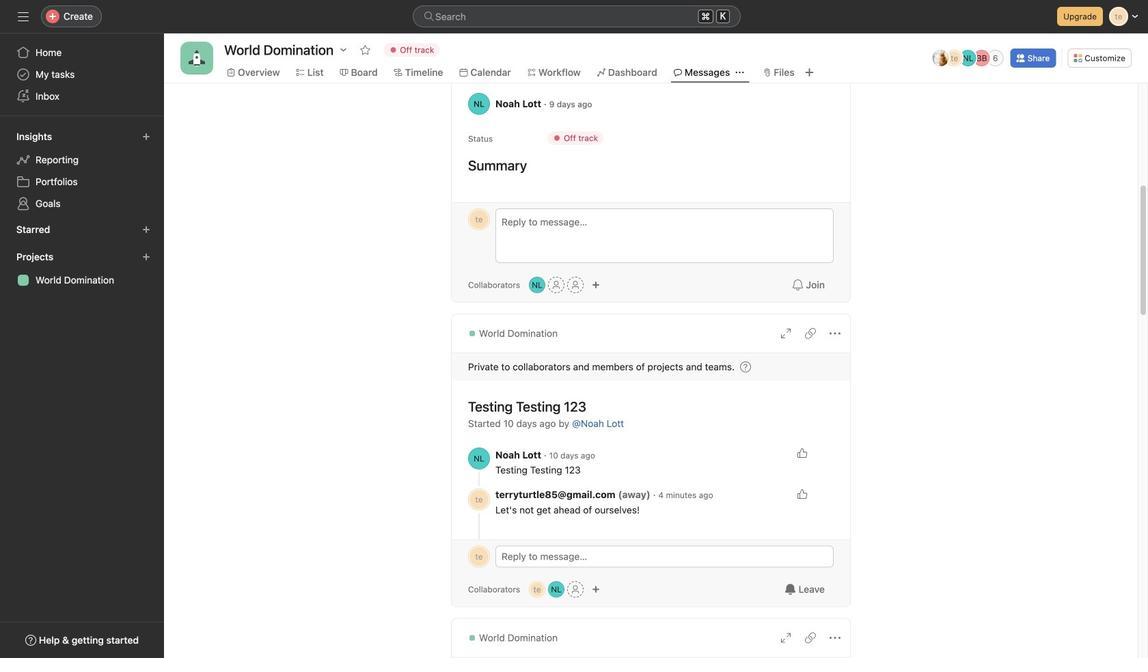 Task type: vqa. For each thing, say whether or not it's contained in the screenshot.
Copy link Icon related to 1st Full screen icon from the top
yes



Task type: locate. For each thing, give the bounding box(es) containing it.
new insights image
[[142, 133, 150, 141]]

full screen image left copy link icon
[[780, 632, 791, 643]]

full screen image for copy link icon
[[780, 632, 791, 643]]

new project or portfolio image
[[142, 253, 150, 261]]

2 horizontal spatial add or remove collaborators image
[[592, 281, 600, 289]]

full screen image
[[780, 328, 791, 339], [780, 632, 791, 643]]

hide sidebar image
[[18, 11, 29, 22]]

full screen image for copy link image on the right of the page
[[780, 328, 791, 339]]

0 likes. click to like this message comment image
[[797, 448, 808, 459], [797, 489, 808, 500]]

add or remove collaborators image
[[529, 277, 545, 293], [592, 281, 600, 289], [548, 581, 565, 598]]

projects element
[[0, 245, 164, 294]]

None field
[[413, 5, 741, 27]]

add or remove collaborators image
[[592, 585, 600, 594]]

1 vertical spatial full screen image
[[780, 632, 791, 643]]

1 vertical spatial 0 likes. click to like this message comment image
[[797, 489, 808, 500]]

0 vertical spatial full screen image
[[780, 328, 791, 339]]

copy link image
[[805, 328, 816, 339]]

tab actions image
[[736, 68, 744, 77]]

1 full screen image from the top
[[780, 328, 791, 339]]

add to starred image
[[360, 44, 371, 55]]

full screen image left copy link image on the right of the page
[[780, 328, 791, 339]]

0 vertical spatial 0 likes. click to like this message comment image
[[797, 448, 808, 459]]

copy link image
[[805, 632, 816, 643]]

2 full screen image from the top
[[780, 632, 791, 643]]

more actions image
[[830, 632, 841, 643]]

Search tasks, projects, and more text field
[[413, 5, 741, 27]]



Task type: describe. For each thing, give the bounding box(es) containing it.
global element
[[0, 33, 164, 115]]

0 horizontal spatial add or remove collaborators image
[[529, 277, 545, 293]]

2 0 likes. click to like this message comment image from the top
[[797, 489, 808, 500]]

insights element
[[0, 124, 164, 217]]

1 0 likes. click to like this message comment image from the top
[[797, 448, 808, 459]]

1 horizontal spatial add or remove collaborators image
[[548, 581, 565, 598]]

open user profile image
[[468, 448, 490, 469]]

rocket image
[[189, 50, 205, 66]]

add tab image
[[804, 67, 815, 78]]

add items to starred image
[[142, 226, 150, 234]]



